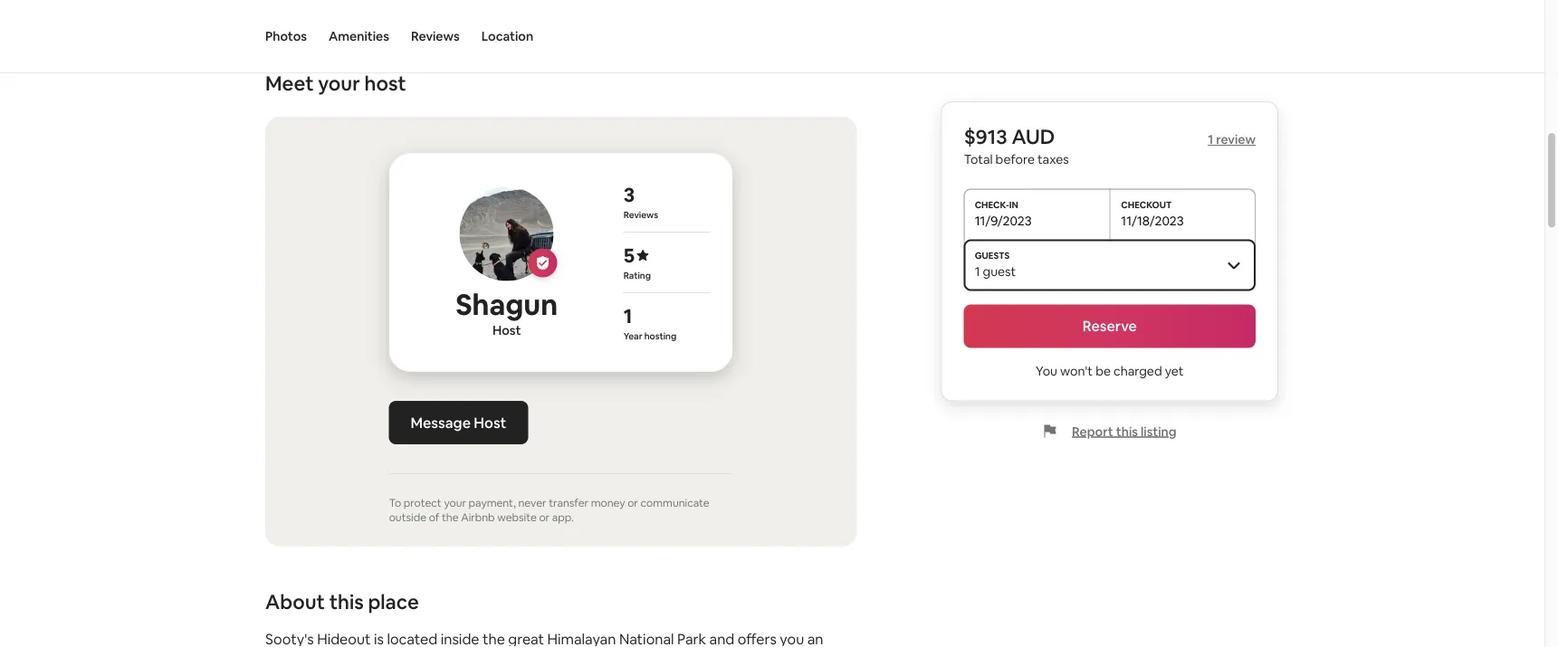 Task type: describe. For each thing, give the bounding box(es) containing it.
this for report
[[1116, 423, 1138, 440]]

1 inside 1 year hosting
[[623, 303, 632, 329]]

yet
[[1165, 363, 1184, 379]]

money
[[591, 496, 625, 510]]

year
[[623, 330, 642, 342]]

11/18/2023
[[1121, 212, 1184, 229]]

1 horizontal spatial or
[[628, 496, 638, 510]]

0 vertical spatial reviews
[[411, 28, 460, 44]]

photos
[[265, 28, 307, 44]]

review
[[1216, 131, 1256, 148]]

before
[[996, 151, 1035, 167]]

you
[[1036, 363, 1057, 379]]

1 guest button
[[964, 239, 1256, 290]]

to
[[389, 496, 401, 510]]

report this listing button
[[1043, 423, 1177, 440]]

shagun host
[[456, 286, 558, 338]]

about
[[265, 589, 325, 615]]

3 reviews
[[623, 182, 658, 220]]

outside
[[389, 511, 426, 525]]

$913 aud total before taxes
[[964, 124, 1069, 167]]

charged
[[1114, 363, 1162, 379]]

1 horizontal spatial reviews
[[623, 209, 658, 220]]

of
[[429, 511, 439, 525]]

message host
[[411, 413, 506, 432]]

rating
[[623, 269, 651, 281]]

this for about
[[329, 589, 364, 615]]

amenities
[[329, 28, 389, 44]]

hosting
[[644, 330, 676, 342]]

taxes
[[1038, 151, 1069, 167]]

reserve
[[1083, 317, 1137, 335]]

won't
[[1060, 363, 1093, 379]]

$913 aud
[[964, 124, 1055, 150]]

message
[[411, 413, 471, 432]]

1 for 1 guest
[[975, 263, 980, 279]]

total
[[964, 151, 993, 167]]

reserve button
[[964, 305, 1256, 348]]

guest
[[983, 263, 1016, 279]]

reviews button
[[411, 0, 460, 72]]

about this place
[[265, 589, 419, 615]]

host
[[364, 70, 406, 96]]

location
[[481, 28, 533, 44]]

1 review button
[[1208, 131, 1256, 148]]

your inside to protect your payment, never transfer money or communicate outside of the airbnb website or app.
[[444, 496, 466, 510]]

place
[[368, 589, 419, 615]]



Task type: locate. For each thing, give the bounding box(es) containing it.
1 up 'year'
[[623, 303, 632, 329]]

host inside the shagun host
[[492, 322, 521, 338]]

0 vertical spatial your
[[318, 70, 360, 96]]

0 vertical spatial this
[[1116, 423, 1138, 440]]

0 vertical spatial 1
[[1208, 131, 1213, 148]]

1 year hosting
[[623, 303, 676, 342]]

2 horizontal spatial 1
[[1208, 131, 1213, 148]]

shagun user profile image
[[460, 187, 554, 281], [460, 187, 554, 281]]

1 guest
[[975, 263, 1016, 279]]

transfer
[[549, 496, 589, 510]]

protect
[[404, 496, 442, 510]]

report
[[1072, 423, 1113, 440]]

airbnb
[[461, 511, 495, 525]]

or left app.
[[539, 511, 550, 525]]

1 for 1 review
[[1208, 131, 1213, 148]]

photos button
[[265, 0, 307, 72]]

0 vertical spatial host
[[492, 322, 521, 338]]

your up the
[[444, 496, 466, 510]]

or right money
[[628, 496, 638, 510]]

1
[[1208, 131, 1213, 148], [975, 263, 980, 279], [623, 303, 632, 329]]

meet
[[265, 70, 314, 96]]

2 vertical spatial 1
[[623, 303, 632, 329]]

to protect your payment, never transfer money or communicate outside of the airbnb website or app.
[[389, 496, 709, 525]]

reviews left location
[[411, 28, 460, 44]]

0 horizontal spatial or
[[539, 511, 550, 525]]

or
[[628, 496, 638, 510], [539, 511, 550, 525]]

meet your host
[[265, 70, 406, 96]]

this left the place
[[329, 589, 364, 615]]

be
[[1096, 363, 1111, 379]]

0 horizontal spatial this
[[329, 589, 364, 615]]

never
[[518, 496, 546, 510]]

host for shagun
[[492, 322, 521, 338]]

app.
[[552, 511, 574, 525]]

5
[[623, 242, 635, 268]]

report this listing
[[1072, 423, 1177, 440]]

1 vertical spatial or
[[539, 511, 550, 525]]

0 horizontal spatial reviews
[[411, 28, 460, 44]]

your left the host
[[318, 70, 360, 96]]

you won't be charged yet
[[1036, 363, 1184, 379]]

1 vertical spatial host
[[474, 413, 506, 432]]

11/9/2023
[[975, 212, 1032, 229]]

verified host image
[[536, 256, 550, 270]]

1 vertical spatial this
[[329, 589, 364, 615]]

this left 'listing'
[[1116, 423, 1138, 440]]

reviews down 3
[[623, 209, 658, 220]]

0 horizontal spatial your
[[318, 70, 360, 96]]

listing
[[1141, 423, 1177, 440]]

0 horizontal spatial 1
[[623, 303, 632, 329]]

your
[[318, 70, 360, 96], [444, 496, 466, 510]]

0 vertical spatial or
[[628, 496, 638, 510]]

1 horizontal spatial 1
[[975, 263, 980, 279]]

this
[[1116, 423, 1138, 440], [329, 589, 364, 615]]

1 horizontal spatial your
[[444, 496, 466, 510]]

amenities button
[[329, 0, 389, 72]]

3
[[623, 182, 635, 207]]

communicate
[[641, 496, 709, 510]]

reviews
[[411, 28, 460, 44], [623, 209, 658, 220]]

host
[[492, 322, 521, 338], [474, 413, 506, 432]]

host for message
[[474, 413, 506, 432]]

1 vertical spatial reviews
[[623, 209, 658, 220]]

shagun
[[456, 286, 558, 324]]

1 horizontal spatial this
[[1116, 423, 1138, 440]]

payment,
[[469, 496, 516, 510]]

website
[[497, 511, 537, 525]]

1 vertical spatial your
[[444, 496, 466, 510]]

the
[[442, 511, 459, 525]]

1 inside popup button
[[975, 263, 980, 279]]

location button
[[481, 0, 533, 72]]

1 left guest at the right top of page
[[975, 263, 980, 279]]

message host link
[[389, 401, 528, 445]]

1 left review
[[1208, 131, 1213, 148]]

1 vertical spatial 1
[[975, 263, 980, 279]]

1 review
[[1208, 131, 1256, 148]]



Task type: vqa. For each thing, say whether or not it's contained in the screenshot.
places.
no



